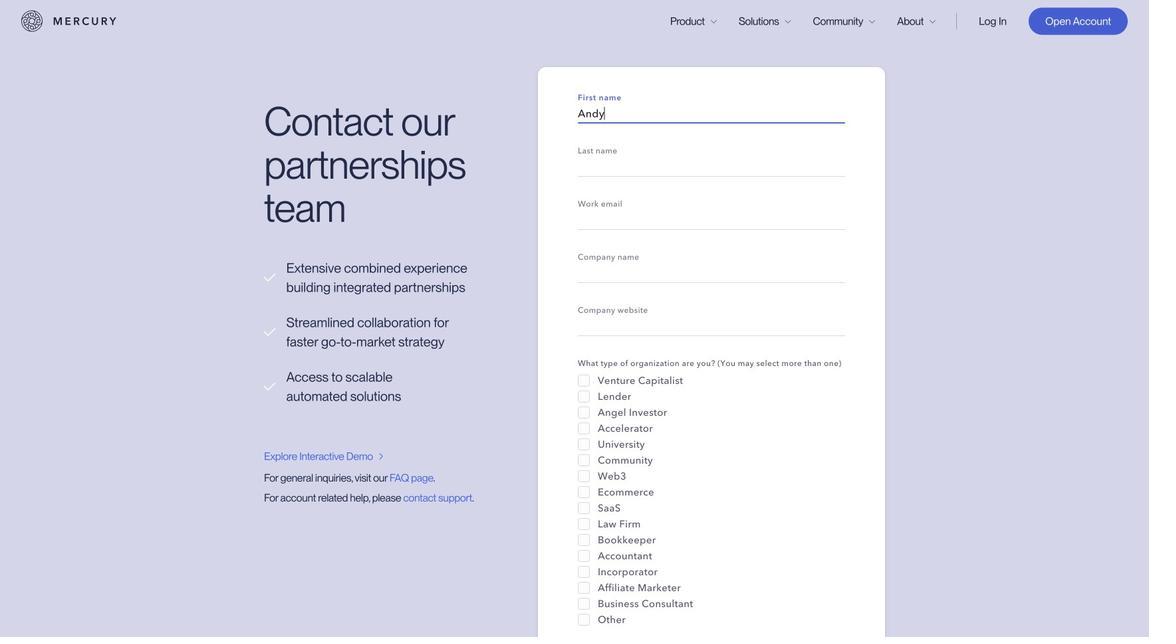 Task type: vqa. For each thing, say whether or not it's contained in the screenshot.
the bottom check image
yes



Task type: locate. For each thing, give the bounding box(es) containing it.
0 horizontal spatial chevron down image
[[710, 16, 717, 27]]

chevron right image
[[378, 453, 383, 461]]

2 vertical spatial check image
[[264, 380, 276, 394]]

check image
[[264, 271, 276, 285], [264, 326, 276, 339], [264, 380, 276, 394]]

1 horizontal spatial chevron down image
[[869, 16, 876, 27]]

chevron down image
[[710, 16, 717, 27], [869, 16, 876, 27]]

chevron down image
[[784, 16, 792, 27], [929, 16, 936, 27]]

None text field
[[578, 159, 845, 177]]

0 horizontal spatial chevron down image
[[784, 16, 792, 27]]

0 vertical spatial check image
[[264, 271, 276, 285]]

group
[[578, 357, 845, 628]]

1 horizontal spatial chevron down image
[[929, 16, 936, 27]]

None checkbox
[[578, 407, 590, 419], [578, 439, 590, 451], [578, 455, 590, 467], [578, 487, 590, 499], [578, 503, 590, 515], [578, 567, 590, 579], [578, 583, 590, 595], [578, 407, 590, 419], [578, 439, 590, 451], [578, 455, 590, 467], [578, 487, 590, 499], [578, 503, 590, 515], [578, 567, 590, 579], [578, 583, 590, 595]]

1 chevron down image from the left
[[784, 16, 792, 27]]

None text field
[[578, 106, 845, 124], [578, 212, 845, 230], [578, 265, 845, 283], [578, 319, 845, 337], [578, 106, 845, 124], [578, 212, 845, 230], [578, 265, 845, 283], [578, 319, 845, 337]]

1 vertical spatial check image
[[264, 326, 276, 339]]

None checkbox
[[578, 375, 590, 387], [578, 391, 590, 403], [578, 423, 590, 435], [578, 471, 590, 483], [578, 519, 590, 531], [578, 535, 590, 547], [578, 551, 590, 563], [578, 599, 590, 611], [578, 614, 590, 626], [578, 375, 590, 387], [578, 391, 590, 403], [578, 423, 590, 435], [578, 471, 590, 483], [578, 519, 590, 531], [578, 535, 590, 547], [578, 551, 590, 563], [578, 599, 590, 611], [578, 614, 590, 626]]



Task type: describe. For each thing, give the bounding box(es) containing it.
2 chevron down image from the left
[[869, 16, 876, 27]]

1 chevron down image from the left
[[710, 16, 717, 27]]

3 check image from the top
[[264, 380, 276, 394]]

1 check image from the top
[[264, 271, 276, 285]]

2 check image from the top
[[264, 326, 276, 339]]

2 chevron down image from the left
[[929, 16, 936, 27]]



